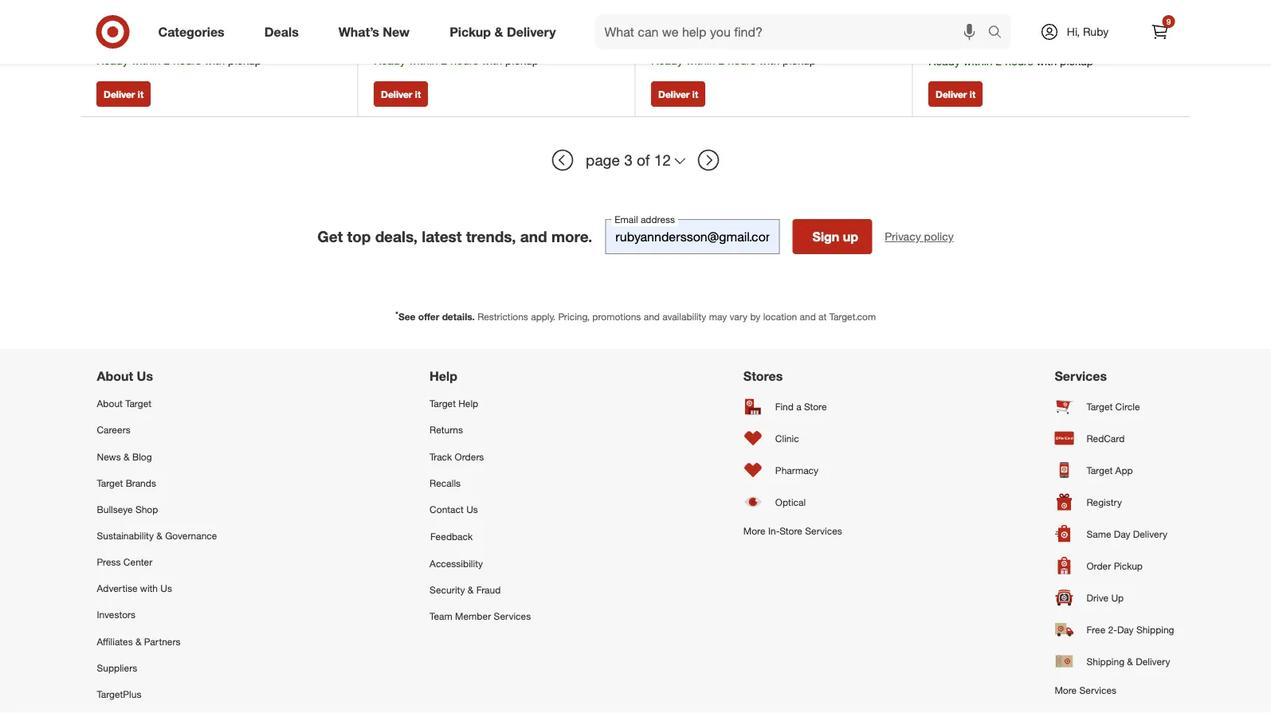 Task type: locate. For each thing, give the bounding box(es) containing it.
5pm
[[184, 34, 206, 48], [461, 34, 484, 48], [739, 34, 761, 48], [1016, 35, 1038, 49]]

1 vertical spatial help
[[458, 398, 478, 410]]

& inside 'link'
[[135, 636, 141, 648]]

0 vertical spatial store
[[804, 401, 827, 413]]

hours for first deliver it button from the right
[[1005, 54, 1033, 68]]

same day delivery
[[1087, 528, 1168, 540]]

registry link
[[1055, 487, 1174, 518]]

pricing,
[[558, 311, 590, 323]]

it
[[118, 34, 124, 48], [395, 34, 401, 48], [672, 34, 678, 48], [950, 35, 956, 49], [138, 88, 144, 100], [415, 88, 421, 100], [692, 88, 698, 100], [970, 88, 976, 100]]

0 horizontal spatial shipping
[[1087, 656, 1125, 668]]

target up the returns
[[430, 398, 456, 410]]

get
[[96, 34, 115, 48], [374, 34, 392, 48], [651, 34, 669, 48], [929, 35, 947, 49], [317, 228, 343, 246]]

2 down pickup & delivery link
[[441, 53, 447, 67]]

2 down what can we help you find? suggestions appear below search box
[[718, 53, 725, 67]]

deliver it
[[104, 88, 144, 100], [381, 88, 421, 100], [658, 88, 698, 100], [936, 88, 976, 100]]

shop
[[135, 504, 158, 516]]

shipping up more services link
[[1087, 656, 1125, 668]]

soon for second deliver it button from left
[[419, 34, 443, 48]]

target down the about us
[[125, 398, 151, 410]]

about up careers
[[97, 398, 123, 410]]

and left the "availability" in the top right of the page
[[644, 311, 660, 323]]

& for sustainability
[[156, 530, 162, 542]]

2 vertical spatial delivery
[[1136, 656, 1170, 668]]

0 horizontal spatial online
[[172, 10, 198, 22]]

2 horizontal spatial when
[[929, 10, 953, 22]]

privacy policy
[[885, 230, 954, 244]]

1 horizontal spatial purchased
[[679, 10, 724, 22]]

when
[[96, 10, 121, 22], [651, 10, 676, 22], [929, 10, 953, 22]]

pickup down what can we help you find? suggestions appear below search box
[[783, 53, 816, 67]]

1 deliver it from the left
[[104, 88, 144, 100]]

careers
[[97, 425, 131, 437]]

hours for second deliver it button from the right
[[728, 53, 756, 67]]

target for target circle
[[1087, 401, 1113, 413]]

pickup down deals link on the left top of page
[[228, 53, 261, 67]]

a
[[796, 401, 802, 413]]

2 down search button at the top
[[996, 54, 1002, 68]]

1 vertical spatial us
[[466, 504, 478, 516]]

recalls
[[430, 477, 461, 489]]

2 about from the top
[[97, 398, 123, 410]]

services down the shipping & delivery link
[[1080, 685, 1117, 697]]

when purchased online
[[96, 10, 198, 22], [651, 10, 752, 22], [929, 10, 1030, 22]]

feedback button
[[430, 523, 531, 551]]

purchased
[[124, 10, 169, 22], [679, 10, 724, 22], [956, 10, 1002, 22]]

pharmacy
[[775, 465, 819, 477]]

services up 'target circle' on the right
[[1055, 369, 1107, 384]]

1 horizontal spatial when purchased online
[[651, 10, 752, 22]]

target app
[[1087, 465, 1133, 477]]

about
[[97, 369, 133, 384], [97, 398, 123, 410]]

security & fraud link
[[430, 577, 531, 604]]

0 vertical spatial delivery
[[507, 24, 556, 40]]

more in-store services link
[[744, 518, 842, 545]]

2 horizontal spatial us
[[466, 504, 478, 516]]

store down optical link
[[780, 526, 802, 538]]

1 horizontal spatial and
[[644, 311, 660, 323]]

investors
[[97, 609, 136, 621]]

target circle
[[1087, 401, 1140, 413]]

get for second deliver it button from the right
[[651, 34, 669, 48]]

us down press center link
[[160, 583, 172, 595]]

target inside target brands "link"
[[97, 477, 123, 489]]

day right free
[[1117, 624, 1134, 636]]

hours down pickup & delivery
[[450, 53, 479, 67]]

1 horizontal spatial when
[[651, 10, 676, 22]]

contact
[[430, 504, 464, 516]]

us up the about target link
[[137, 369, 153, 384]]

0 horizontal spatial us
[[137, 369, 153, 384]]

store right a
[[804, 401, 827, 413]]

1 vertical spatial store
[[780, 526, 802, 538]]

shipt for second deliver it button from the right
[[819, 34, 845, 48]]

1 vertical spatial pickup
[[1114, 560, 1143, 572]]

0 horizontal spatial help
[[430, 369, 457, 384]]

target: expect more. pay less. image
[[412, 708, 860, 713]]

target brands
[[97, 477, 156, 489]]

services down optical link
[[805, 526, 842, 538]]

us for about us
[[137, 369, 153, 384]]

target inside target help link
[[430, 398, 456, 410]]

1 vertical spatial about
[[97, 398, 123, 410]]

target down news
[[97, 477, 123, 489]]

us
[[137, 369, 153, 384], [466, 504, 478, 516], [160, 583, 172, 595]]

page
[[586, 151, 620, 170]]

location
[[763, 311, 797, 323]]

0 vertical spatial shipping
[[1136, 624, 1174, 636]]

online for first deliver it button from the right
[[1004, 10, 1030, 22]]

clinic
[[775, 433, 799, 445]]

us right "contact"
[[466, 504, 478, 516]]

0 vertical spatial pickup
[[450, 24, 491, 40]]

0 horizontal spatial store
[[780, 526, 802, 538]]

get for second deliver it button from left
[[374, 34, 392, 48]]

0 vertical spatial about
[[97, 369, 133, 384]]

target left "app"
[[1087, 465, 1113, 477]]

target for target brands
[[97, 477, 123, 489]]

press center link
[[97, 549, 217, 576]]

2
[[164, 53, 170, 67], [441, 53, 447, 67], [718, 53, 725, 67], [996, 54, 1002, 68]]

1 vertical spatial more
[[1055, 685, 1077, 697]]

1 horizontal spatial help
[[458, 398, 478, 410]]

find a store link
[[744, 391, 842, 423]]

accessibility
[[430, 558, 483, 570]]

day right same
[[1114, 528, 1131, 540]]

order
[[1087, 560, 1111, 572]]

5pm for second deliver it button from the right
[[739, 34, 761, 48]]

sign up button
[[792, 220, 872, 255]]

track orders
[[430, 451, 484, 463]]

9 link
[[1143, 14, 1178, 49]]

0 horizontal spatial pickup
[[450, 24, 491, 40]]

hours down categories
[[173, 53, 201, 67]]

0 vertical spatial help
[[430, 369, 457, 384]]

news & blog
[[97, 451, 152, 463]]

5pm for 1st deliver it button
[[184, 34, 206, 48]]

contact us
[[430, 504, 478, 516]]

shipt for 1st deliver it button
[[264, 34, 290, 48]]

& for news
[[124, 451, 130, 463]]

see
[[398, 311, 416, 323]]

pickup right new
[[450, 24, 491, 40]]

3 deliver it from the left
[[658, 88, 698, 100]]

about us
[[97, 369, 153, 384]]

at
[[819, 311, 827, 323]]

pickup inside 'link'
[[1114, 560, 1143, 572]]

about for about target
[[97, 398, 123, 410]]

partners
[[144, 636, 181, 648]]

hi, ruby
[[1067, 25, 1109, 39]]

ready for second deliver it button from left
[[374, 53, 406, 67]]

1 deliver from the left
[[104, 88, 135, 100]]

about target link
[[97, 391, 217, 417]]

hours down search button at the top
[[1005, 54, 1033, 68]]

What can we help you find? suggestions appear below search field
[[595, 14, 992, 49]]

within
[[131, 53, 161, 67], [409, 53, 438, 67], [686, 53, 715, 67], [963, 54, 993, 68]]

free
[[1087, 624, 1106, 636]]

target for target help
[[430, 398, 456, 410]]

1 vertical spatial delivery
[[1133, 528, 1168, 540]]

help up returns link
[[458, 398, 478, 410]]

target left the circle
[[1087, 401, 1113, 413]]

restrictions
[[478, 311, 528, 323]]

2 vertical spatial us
[[160, 583, 172, 595]]

None text field
[[605, 220, 780, 255]]

2 horizontal spatial when purchased online
[[929, 10, 1030, 22]]

2 deliver from the left
[[381, 88, 412, 100]]

target for target app
[[1087, 465, 1113, 477]]

4 deliver from the left
[[936, 88, 967, 100]]

hours
[[173, 53, 201, 67], [450, 53, 479, 67], [728, 53, 756, 67], [1005, 54, 1033, 68]]

targetplus
[[97, 689, 141, 701]]

more left "in-"
[[744, 526, 766, 538]]

delivery
[[507, 24, 556, 40], [1133, 528, 1168, 540], [1136, 656, 1170, 668]]

services
[[1055, 369, 1107, 384], [805, 526, 842, 538], [494, 611, 531, 623], [1080, 685, 1117, 697]]

target
[[125, 398, 151, 410], [430, 398, 456, 410], [1087, 401, 1113, 413], [1087, 465, 1113, 477], [97, 477, 123, 489]]

order pickup link
[[1055, 550, 1174, 582]]

1 horizontal spatial store
[[804, 401, 827, 413]]

target inside target circle 'link'
[[1087, 401, 1113, 413]]

ruby
[[1083, 25, 1109, 39]]

* see offer details. restrictions apply. pricing, promotions and availability may vary by location and at target.com
[[395, 309, 876, 323]]

more down the shipping & delivery link
[[1055, 685, 1077, 697]]

suppliers link
[[97, 655, 217, 682]]

deals,
[[375, 228, 418, 246]]

0 vertical spatial more
[[744, 526, 766, 538]]

3
[[624, 151, 633, 170]]

deliver for second deliver it button from left
[[381, 88, 412, 100]]

1 horizontal spatial pickup
[[1114, 560, 1143, 572]]

2 horizontal spatial online
[[1004, 10, 1030, 22]]

& for affiliates
[[135, 636, 141, 648]]

pickup
[[228, 53, 261, 67], [505, 53, 539, 67], [783, 53, 816, 67], [1060, 54, 1094, 68]]

2 horizontal spatial purchased
[[956, 10, 1002, 22]]

target inside target app link
[[1087, 465, 1113, 477]]

same day delivery link
[[1055, 518, 1174, 550]]

get for first deliver it button from the right
[[929, 35, 947, 49]]

shipping up shipping & delivery
[[1136, 624, 1174, 636]]

team
[[430, 611, 452, 623]]

0 horizontal spatial more
[[744, 526, 766, 538]]

pickup right order
[[1114, 560, 1143, 572]]

help up target help
[[430, 369, 457, 384]]

1 vertical spatial day
[[1117, 624, 1134, 636]]

app
[[1115, 465, 1133, 477]]

0 horizontal spatial and
[[520, 228, 547, 246]]

0 vertical spatial us
[[137, 369, 153, 384]]

hours down what can we help you find? suggestions appear below search box
[[728, 53, 756, 67]]

hours for 1st deliver it button
[[173, 53, 201, 67]]

target circle link
[[1055, 391, 1174, 423]]

1 about from the top
[[97, 369, 133, 384]]

pickup down hi,
[[1060, 54, 1094, 68]]

target inside the about target link
[[125, 398, 151, 410]]

availability
[[663, 311, 706, 323]]

pharmacy link
[[744, 455, 842, 487]]

within for second deliver it button from left
[[409, 53, 438, 67]]

and left more.
[[520, 228, 547, 246]]

3 deliver from the left
[[658, 88, 690, 100]]

ready for second deliver it button from the right
[[651, 53, 683, 67]]

pickup
[[450, 24, 491, 40], [1114, 560, 1143, 572]]

up
[[843, 229, 858, 245]]

2 down categories
[[164, 53, 170, 67]]

store for a
[[804, 401, 827, 413]]

soon
[[141, 34, 166, 48], [419, 34, 443, 48], [696, 34, 721, 48], [973, 35, 998, 49]]

sign up
[[813, 229, 858, 245]]

1 horizontal spatial more
[[1055, 685, 1077, 697]]

delivery for same day delivery
[[1133, 528, 1168, 540]]

& for shipping
[[1127, 656, 1133, 668]]

get it as soon as 5pm today with shipt ready within 2 hours with pickup
[[96, 34, 290, 67], [374, 34, 568, 67], [651, 34, 845, 67], [929, 35, 1122, 68]]

targetplus link
[[97, 682, 217, 708]]

1 horizontal spatial online
[[727, 10, 752, 22]]

1 horizontal spatial us
[[160, 583, 172, 595]]

within for first deliver it button from the right
[[963, 54, 993, 68]]

and left the at
[[800, 311, 816, 323]]

2 horizontal spatial and
[[800, 311, 816, 323]]

about up about target
[[97, 369, 133, 384]]



Task type: describe. For each thing, give the bounding box(es) containing it.
store for in-
[[780, 526, 802, 538]]

free 2-day shipping link
[[1055, 614, 1174, 646]]

bullseye
[[97, 504, 133, 516]]

0 horizontal spatial purchased
[[124, 10, 169, 22]]

suppliers
[[97, 662, 137, 674]]

investors link
[[97, 602, 217, 629]]

registry
[[1087, 497, 1122, 508]]

promotions
[[592, 311, 641, 323]]

latest
[[422, 228, 462, 246]]

governance
[[165, 530, 217, 542]]

contact us link
[[430, 497, 531, 523]]

more for more in-store services
[[744, 526, 766, 538]]

new
[[383, 24, 410, 40]]

order pickup
[[1087, 560, 1143, 572]]

soon for 1st deliver it button
[[141, 34, 166, 48]]

deals link
[[251, 14, 319, 49]]

deliver for second deliver it button from the right
[[658, 88, 690, 100]]

deals
[[264, 24, 299, 40]]

get for 1st deliver it button
[[96, 34, 115, 48]]

stores
[[744, 369, 783, 384]]

what's new link
[[325, 14, 430, 49]]

more for more services
[[1055, 685, 1077, 697]]

target.com
[[829, 311, 876, 323]]

fraud
[[476, 585, 501, 597]]

affiliates
[[97, 636, 133, 648]]

4 deliver it button from the left
[[929, 82, 983, 107]]

search
[[981, 26, 1019, 41]]

center
[[123, 557, 152, 569]]

affiliates & partners
[[97, 636, 181, 648]]

sustainability & governance link
[[97, 523, 217, 549]]

page 3 of 12 button
[[579, 143, 693, 178]]

categories
[[158, 24, 225, 40]]

more.
[[551, 228, 592, 246]]

online for second deliver it button from the right
[[727, 10, 752, 22]]

security & fraud
[[430, 585, 501, 597]]

by
[[750, 311, 761, 323]]

1 deliver it button from the left
[[96, 82, 151, 107]]

shipping & delivery link
[[1055, 646, 1174, 678]]

circle
[[1115, 401, 1140, 413]]

shipt for first deliver it button from the right
[[1096, 35, 1122, 49]]

deliver for 1st deliver it button
[[104, 88, 135, 100]]

0 horizontal spatial when
[[96, 10, 121, 22]]

privacy
[[885, 230, 921, 244]]

team member services
[[430, 611, 531, 623]]

security
[[430, 585, 465, 597]]

news & blog link
[[97, 444, 217, 470]]

9
[[1167, 16, 1171, 26]]

optical link
[[744, 487, 842, 518]]

redcard link
[[1055, 423, 1174, 455]]

soon for first deliver it button from the right
[[973, 35, 998, 49]]

drive
[[1087, 592, 1109, 604]]

ready for 1st deliver it button
[[96, 53, 128, 67]]

returns
[[430, 425, 463, 437]]

in-
[[768, 526, 780, 538]]

pickup down pickup & delivery link
[[505, 53, 539, 67]]

more services link
[[1055, 678, 1174, 704]]

shipping & delivery
[[1087, 656, 1170, 668]]

& for security
[[468, 585, 474, 597]]

sustainability
[[97, 530, 154, 542]]

hours for second deliver it button from left
[[450, 53, 479, 67]]

about for about us
[[97, 369, 133, 384]]

1 horizontal spatial shipping
[[1136, 624, 1174, 636]]

3 deliver it button from the left
[[651, 82, 706, 107]]

shipt for second deliver it button from left
[[542, 34, 568, 48]]

careers link
[[97, 417, 217, 444]]

trends,
[[466, 228, 516, 246]]

brands
[[126, 477, 156, 489]]

target app link
[[1055, 455, 1174, 487]]

sign
[[813, 229, 839, 245]]

soon for second deliver it button from the right
[[696, 34, 721, 48]]

0 vertical spatial day
[[1114, 528, 1131, 540]]

advertise
[[97, 583, 137, 595]]

services down fraud
[[494, 611, 531, 623]]

1 vertical spatial shipping
[[1087, 656, 1125, 668]]

us for contact us
[[466, 504, 478, 516]]

ready for first deliver it button from the right
[[929, 54, 960, 68]]

target help
[[430, 398, 478, 410]]

pickup & delivery
[[450, 24, 556, 40]]

drive up link
[[1055, 582, 1174, 614]]

more services
[[1055, 685, 1117, 697]]

online for 1st deliver it button
[[172, 10, 198, 22]]

delivery for shipping & delivery
[[1136, 656, 1170, 668]]

categories link
[[145, 14, 244, 49]]

up
[[1111, 592, 1124, 604]]

blog
[[132, 451, 152, 463]]

target help link
[[430, 391, 531, 417]]

accessibility link
[[430, 551, 531, 577]]

page 3 of 12
[[586, 151, 671, 170]]

drive up
[[1087, 592, 1124, 604]]

4 deliver it from the left
[[936, 88, 976, 100]]

privacy policy link
[[885, 229, 954, 245]]

free 2-day shipping
[[1087, 624, 1174, 636]]

returns link
[[430, 417, 531, 444]]

get top deals, latest trends, and more.
[[317, 228, 592, 246]]

offer
[[418, 311, 439, 323]]

& for pickup
[[495, 24, 503, 40]]

feedback
[[430, 531, 473, 543]]

find
[[775, 401, 794, 413]]

within for 1st deliver it button
[[131, 53, 161, 67]]

2 deliver it from the left
[[381, 88, 421, 100]]

5pm for first deliver it button from the right
[[1016, 35, 1038, 49]]

vary
[[730, 311, 748, 323]]

2 deliver it button from the left
[[374, 82, 428, 107]]

5pm for second deliver it button from left
[[461, 34, 484, 48]]

pickup & delivery link
[[436, 14, 576, 49]]

delivery for pickup & delivery
[[507, 24, 556, 40]]

search button
[[981, 14, 1019, 53]]

0 horizontal spatial when purchased online
[[96, 10, 198, 22]]

within for second deliver it button from the right
[[686, 53, 715, 67]]

track
[[430, 451, 452, 463]]

deliver for first deliver it button from the right
[[936, 88, 967, 100]]



Task type: vqa. For each thing, say whether or not it's contained in the screenshot.
the benefits:
no



